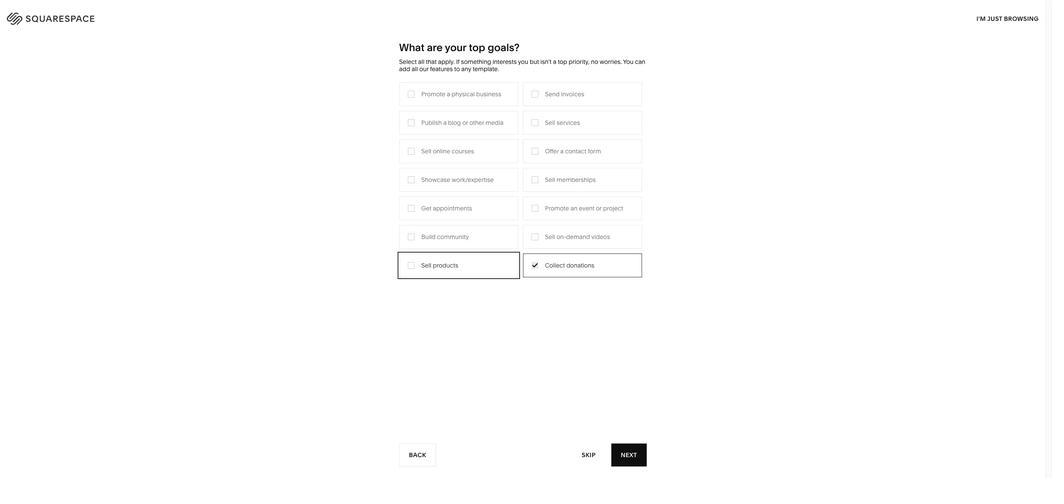 Task type: describe. For each thing, give the bounding box(es) containing it.
media & podcasts
[[431, 144, 482, 152]]

worries.
[[600, 58, 622, 66]]

i'm just browsing link
[[977, 7, 1039, 30]]

nature & animals link
[[522, 131, 578, 139]]

collect donations
[[545, 262, 595, 270]]

get appointments
[[421, 205, 472, 212]]

skip button
[[572, 444, 605, 467]]

something
[[461, 58, 491, 66]]

or for blog
[[462, 119, 468, 127]]

real estate & properties link
[[431, 183, 507, 190]]

travel link
[[431, 119, 456, 126]]

1 horizontal spatial all
[[418, 58, 425, 66]]

nature & animals
[[522, 131, 570, 139]]

squarespace logo link
[[17, 10, 221, 24]]

add
[[399, 65, 410, 73]]

to
[[454, 65, 460, 73]]

next
[[621, 452, 637, 459]]

promote an event or project
[[545, 205, 623, 212]]

collect
[[545, 262, 565, 270]]

& for podcasts
[[451, 144, 454, 152]]

sell online courses
[[421, 147, 474, 155]]

donations
[[567, 262, 595, 270]]

& for non-
[[376, 157, 379, 165]]

decor
[[546, 119, 563, 126]]

business
[[476, 90, 501, 98]]

send
[[545, 90, 560, 98]]

community
[[341, 157, 374, 165]]

blog
[[448, 119, 461, 127]]

services
[[377, 131, 401, 139]]

1 horizontal spatial top
[[558, 58, 567, 66]]

real estate & properties
[[431, 183, 498, 190]]

sell products
[[421, 262, 458, 270]]

0 horizontal spatial all
[[412, 65, 418, 73]]

log
[[1013, 13, 1027, 21]]

& for decor
[[540, 119, 544, 126]]

courses
[[452, 147, 474, 155]]

in
[[1028, 13, 1035, 21]]

animals
[[547, 131, 570, 139]]

professional services link
[[341, 131, 410, 139]]

what are your top goals? select all that apply. if something interests you but isn't a top priority, no worries. you can add all our features to any template.
[[399, 41, 645, 73]]

memberships
[[557, 176, 596, 184]]

contact
[[565, 147, 586, 155]]

on-
[[557, 233, 566, 241]]

videos
[[592, 233, 610, 241]]

you
[[623, 58, 634, 66]]

dario image
[[410, 292, 636, 479]]

real
[[431, 183, 444, 190]]

publish a blog or other media
[[421, 119, 504, 127]]

profits
[[395, 157, 413, 165]]

& for animals
[[542, 131, 546, 139]]

back button
[[399, 444, 436, 467]]

dario element
[[410, 292, 636, 479]]

media
[[486, 119, 504, 127]]

select
[[399, 58, 417, 66]]

home & decor
[[522, 119, 563, 126]]

physical
[[452, 90, 475, 98]]

sell services
[[545, 119, 580, 127]]

priority,
[[569, 58, 590, 66]]

community & non-profits link
[[341, 157, 421, 165]]

travel
[[431, 119, 448, 126]]

properties
[[469, 183, 498, 190]]

a for offer a contact form
[[560, 147, 564, 155]]

invoices
[[561, 90, 584, 98]]

just
[[987, 15, 1003, 22]]

your
[[445, 41, 467, 54]]

media & podcasts link
[[431, 144, 490, 152]]

log             in
[[1013, 13, 1035, 21]]



Task type: vqa. For each thing, say whether or not it's contained in the screenshot.
Lusaka image
no



Task type: locate. For each thing, give the bounding box(es) containing it.
0 vertical spatial top
[[469, 41, 485, 54]]

0 horizontal spatial promote
[[421, 90, 445, 98]]

sell on-demand videos
[[545, 233, 610, 241]]

0 horizontal spatial or
[[462, 119, 468, 127]]

work/expertise
[[452, 176, 494, 184]]

browsing
[[1004, 15, 1039, 22]]

that
[[426, 58, 437, 66]]

fitness
[[522, 144, 541, 152]]

or right the blog
[[462, 119, 468, 127]]

project
[[603, 205, 623, 212]]

demand
[[566, 233, 590, 241]]

& right online
[[451, 144, 454, 152]]

what
[[399, 41, 425, 54]]

sell left memberships
[[545, 176, 555, 184]]

build community
[[421, 233, 469, 241]]

or
[[462, 119, 468, 127], [596, 205, 602, 212]]

top right isn't
[[558, 58, 567, 66]]

a for publish a blog or other media
[[443, 119, 447, 127]]

can
[[635, 58, 645, 66]]

home
[[522, 119, 539, 126]]

showcase work/expertise
[[421, 176, 494, 184]]

estate
[[445, 183, 463, 190]]

& right estate
[[464, 183, 468, 190]]

fitness link
[[522, 144, 550, 152]]

& right nature
[[542, 131, 546, 139]]

a right offer at the top of page
[[560, 147, 564, 155]]

restaurants
[[431, 131, 465, 139]]

1 vertical spatial or
[[596, 205, 602, 212]]

1 horizontal spatial or
[[596, 205, 602, 212]]

or right event at right
[[596, 205, 602, 212]]

sell left "on-"
[[545, 233, 555, 241]]

all left that
[[418, 58, 425, 66]]

next button
[[612, 444, 647, 467]]

all left our
[[412, 65, 418, 73]]

send invoices
[[545, 90, 584, 98]]

sell for sell services
[[545, 119, 555, 127]]

promote
[[421, 90, 445, 98], [545, 205, 569, 212]]

media
[[431, 144, 449, 152]]

a
[[553, 58, 556, 66], [447, 90, 450, 98], [443, 119, 447, 127], [560, 147, 564, 155]]

isn't
[[541, 58, 552, 66]]

1 vertical spatial top
[[558, 58, 567, 66]]

a left physical
[[447, 90, 450, 98]]

or for event
[[596, 205, 602, 212]]

sell left online
[[421, 147, 432, 155]]

promote left an
[[545, 205, 569, 212]]

are
[[427, 41, 443, 54]]

our
[[419, 65, 429, 73]]

0 vertical spatial or
[[462, 119, 468, 127]]

community & non-profits
[[341, 157, 413, 165]]

offer
[[545, 147, 559, 155]]

1 horizontal spatial promote
[[545, 205, 569, 212]]

community
[[437, 233, 469, 241]]

if
[[456, 58, 460, 66]]

professional services
[[341, 131, 401, 139]]

apply.
[[438, 58, 455, 66]]

event
[[579, 205, 595, 212]]

build
[[421, 233, 436, 241]]

interests
[[493, 58, 517, 66]]

back
[[409, 452, 426, 459]]

events link
[[431, 157, 459, 165]]

weddings
[[431, 170, 460, 177]]

&
[[540, 119, 544, 126], [542, 131, 546, 139], [451, 144, 454, 152], [376, 157, 379, 165], [464, 183, 468, 190]]

sell left products
[[421, 262, 432, 270]]

& left non-
[[376, 157, 379, 165]]

sell memberships
[[545, 176, 596, 184]]

sell
[[545, 119, 555, 127], [421, 147, 432, 155], [545, 176, 555, 184], [545, 233, 555, 241], [421, 262, 432, 270]]

promote down features
[[421, 90, 445, 98]]

features
[[430, 65, 453, 73]]

sell for sell on-demand videos
[[545, 233, 555, 241]]

sell up nature & animals "link"
[[545, 119, 555, 127]]

squarespace logo image
[[17, 10, 112, 24]]

but
[[530, 58, 539, 66]]

template.
[[473, 65, 499, 73]]

appointments
[[433, 205, 472, 212]]

restaurants link
[[431, 131, 473, 139]]

showcase
[[421, 176, 450, 184]]

goals?
[[488, 41, 520, 54]]

0 horizontal spatial top
[[469, 41, 485, 54]]

a left the blog
[[443, 119, 447, 127]]

other
[[470, 119, 484, 127]]

home & decor link
[[522, 119, 571, 126]]

you
[[518, 58, 528, 66]]

top
[[469, 41, 485, 54], [558, 58, 567, 66]]

a right isn't
[[553, 58, 556, 66]]

no
[[591, 58, 598, 66]]

promote a physical business
[[421, 90, 501, 98]]

log             in link
[[1013, 13, 1035, 21]]

skip
[[582, 452, 596, 459]]

sell for sell online courses
[[421, 147, 432, 155]]

an
[[571, 205, 578, 212]]

i'm just browsing
[[977, 15, 1039, 22]]

products
[[433, 262, 458, 270]]

professional
[[341, 131, 376, 139]]

any
[[461, 65, 471, 73]]

sell for sell memberships
[[545, 176, 555, 184]]

online
[[433, 147, 450, 155]]

1 vertical spatial promote
[[545, 205, 569, 212]]

promote for promote a physical business
[[421, 90, 445, 98]]

sell for sell products
[[421, 262, 432, 270]]

publish
[[421, 119, 442, 127]]

services
[[557, 119, 580, 127]]

a for promote a physical business
[[447, 90, 450, 98]]

get
[[421, 205, 432, 212]]

promote for promote an event or project
[[545, 205, 569, 212]]

0 vertical spatial promote
[[421, 90, 445, 98]]

events
[[431, 157, 450, 165]]

offer a contact form
[[545, 147, 601, 155]]

top up something
[[469, 41, 485, 54]]

& right home
[[540, 119, 544, 126]]

a inside "what are your top goals? select all that apply. if something interests you but isn't a top priority, no worries. you can add all our features to any template."
[[553, 58, 556, 66]]

nature
[[522, 131, 540, 139]]



